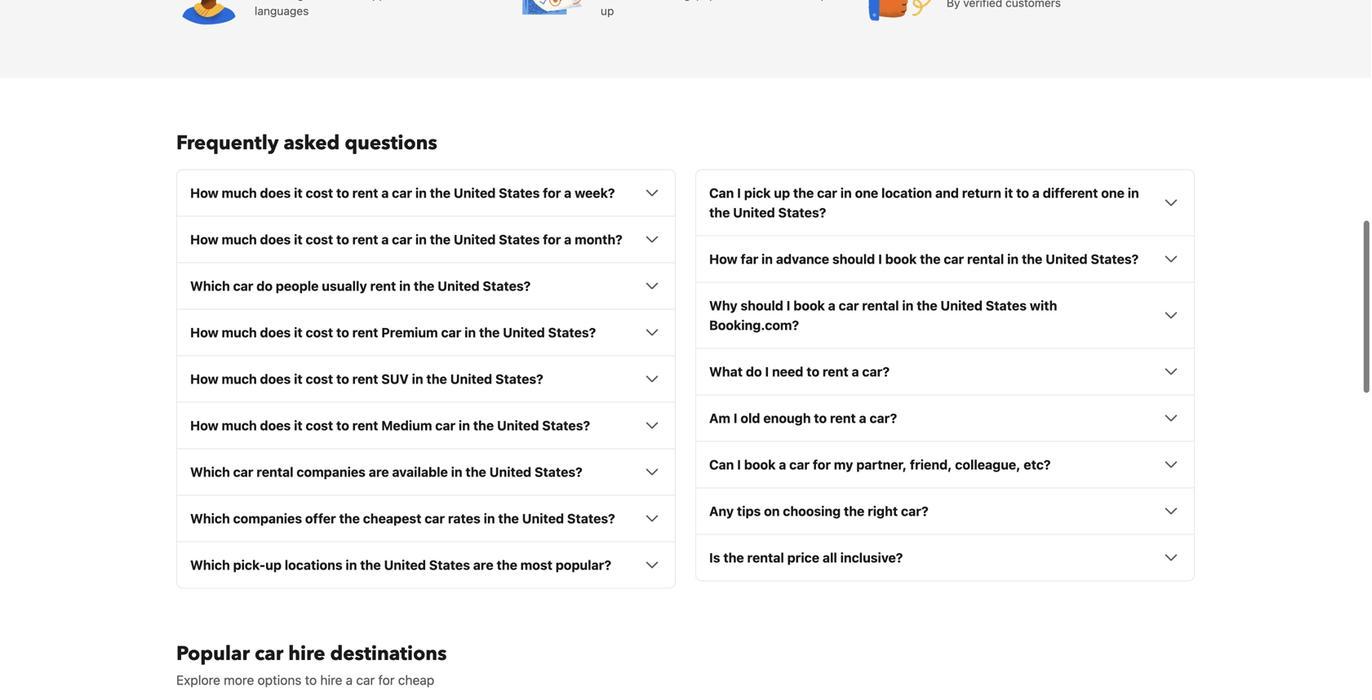Task type: describe. For each thing, give the bounding box(es) containing it.
i inside can i pick up the car in one location and return it to a different one in the united states?
[[737, 185, 741, 201]]

offer
[[305, 511, 336, 526]]

it for how much does it cost to rent a car in the united states for a week?
[[294, 185, 303, 201]]

destinations
[[330, 641, 447, 668]]

popular?
[[556, 557, 612, 573]]

the inside "dropdown button"
[[427, 371, 447, 387]]

states? inside "dropdown button"
[[496, 371, 544, 387]]

companies inside dropdown button
[[233, 511, 302, 526]]

are inside 'dropdown button'
[[369, 464, 389, 480]]

car inside 'dropdown button'
[[233, 464, 253, 480]]

a down how much does it cost to rent a car in the united states for a week?
[[381, 232, 389, 247]]

any tips on choosing the right car? button
[[709, 502, 1181, 521]]

should inside "dropdown button"
[[833, 251, 875, 267]]

providing customer support in over 30 languages
[[255, 0, 457, 17]]

colleague,
[[955, 457, 1021, 473]]

how much does it cost to rent a car in the united states for a week? button
[[190, 183, 662, 203]]

premium
[[381, 325, 438, 340]]

do inside which car do people usually rent in the united states? dropdown button
[[257, 278, 273, 294]]

which for which car rental companies are available in the united states?
[[190, 464, 230, 480]]

rent inside 'how much does it cost to rent premium car in the united states?' dropdown button
[[352, 325, 378, 340]]

states? inside dropdown button
[[567, 511, 615, 526]]

all
[[823, 550, 837, 566]]

before
[[784, 0, 818, 1]]

customer
[[307, 0, 357, 1]]

cost for how much does it cost to rent medium car in the united states?
[[306, 418, 333, 433]]

rent inside the how much does it cost to rent a car in the united states for a month? dropdown button
[[352, 232, 378, 247]]

how for how much does it cost to rent premium car in the united states?
[[190, 325, 219, 340]]

and
[[936, 185, 959, 201]]

i up 'tips'
[[737, 457, 741, 473]]

cost for how much does it cost to rent suv in the united states?
[[306, 371, 333, 387]]

cheap
[[398, 673, 435, 688]]

providing
[[255, 0, 304, 1]]

free cancellation image
[[522, 0, 588, 26]]

the inside 'dropdown button'
[[466, 464, 486, 480]]

it for how much does it cost to rent a car in the united states for a month?
[[294, 232, 303, 247]]

how much does it cost to rent medium car in the united states?
[[190, 418, 590, 433]]

most inside dropdown button
[[521, 557, 553, 573]]

popular car hire destinations explore more options to hire a car for cheap
[[176, 641, 447, 688]]

am
[[709, 410, 731, 426]]

pick
[[744, 185, 771, 201]]

in inside why should i book a car rental in the united states with booking.com?
[[902, 298, 914, 313]]

what do i need to rent a car?
[[709, 364, 890, 379]]

up left 48
[[703, 0, 717, 1]]

how for how much does it cost to rent a car in the united states for a month?
[[190, 232, 219, 247]]

which car rental companies are available in the united states? button
[[190, 462, 662, 482]]

is the rental price all inclusive?
[[709, 550, 903, 566]]

booking.com?
[[709, 317, 799, 333]]

is the rental price all inclusive? button
[[709, 548, 1181, 568]]

which pick-up locations in the united states are the most popular? button
[[190, 555, 662, 575]]

to inside am i old enough to rent a car? dropdown button
[[814, 410, 827, 426]]

how far in advance should i book the car rental in the united states?
[[709, 251, 1139, 267]]

why should i book a car rental in the united states with booking.com?
[[709, 298, 1058, 333]]

which companies offer the cheapest car rates in the united states?
[[190, 511, 615, 526]]

how for how much does it cost to rent suv in the united states?
[[190, 371, 219, 387]]

we're here for you image
[[176, 0, 242, 26]]

united inside "dropdown button"
[[1046, 251, 1088, 267]]

which pick-up locations in the united states are the most popular?
[[190, 557, 612, 573]]

i left 'old'
[[734, 410, 738, 426]]

frequently
[[176, 130, 279, 157]]

on
[[764, 504, 780, 519]]

pick- inside on most bookings, up to 48 hours before pick- up
[[821, 0, 848, 1]]

states left month?
[[499, 232, 540, 247]]

which car do people usually rent in the united states?
[[190, 278, 531, 294]]

car? for what do i need to rent a car?
[[862, 364, 890, 379]]

more
[[224, 673, 254, 688]]

united inside why should i book a car rental in the united states with booking.com?
[[941, 298, 983, 313]]

to inside on most bookings, up to 48 hours before pick- up
[[720, 0, 730, 1]]

to inside how much does it cost to rent suv in the united states? "dropdown button"
[[336, 371, 349, 387]]

why should i book a car rental in the united states with booking.com? button
[[709, 296, 1181, 335]]

explore
[[176, 673, 220, 688]]

any
[[709, 504, 734, 519]]

can for can i pick up the car in one location and return it to a different one in the united states?
[[709, 185, 734, 201]]

for left week?
[[543, 185, 561, 201]]

friend,
[[910, 457, 952, 473]]

which car rental companies are available in the united states?
[[190, 464, 583, 480]]

states left week?
[[499, 185, 540, 201]]

up inside dropdown button
[[265, 557, 282, 573]]

can i book a car for my partner, friend, colleague, etc? button
[[709, 455, 1181, 475]]

cost for how much does it cost to rent a car in the united states for a month?
[[306, 232, 333, 247]]

states? inside "dropdown button"
[[1091, 251, 1139, 267]]

any tips on choosing the right car?
[[709, 504, 929, 519]]

up inside can i pick up the car in one location and return it to a different one in the united states?
[[774, 185, 790, 201]]

rental inside "dropdown button"
[[967, 251, 1004, 267]]

5 million+ reviews image
[[869, 0, 934, 26]]

questions
[[345, 130, 437, 157]]

on most bookings, up to 48 hours before pick- up
[[601, 0, 848, 17]]

am i old enough to rent a car? button
[[709, 408, 1181, 428]]

to inside the "how much does it cost to rent a car in the united states for a week?" dropdown button
[[336, 185, 349, 201]]

48
[[733, 0, 748, 1]]

a down questions
[[381, 185, 389, 201]]

inclusive?
[[841, 550, 903, 566]]

how far in advance should i book the car rental in the united states? button
[[709, 249, 1181, 269]]

how much does it cost to rent suv in the united states? button
[[190, 369, 662, 389]]

much for how much does it cost to rent a car in the united states for a month?
[[222, 232, 257, 247]]

1 one from the left
[[855, 185, 879, 201]]

30
[[442, 0, 457, 1]]

right
[[868, 504, 898, 519]]

which for which companies offer the cheapest car rates in the united states?
[[190, 511, 230, 526]]

different
[[1043, 185, 1098, 201]]

united inside 'dropdown button'
[[490, 464, 532, 480]]

medium
[[381, 418, 432, 433]]

up down on
[[601, 4, 614, 17]]

rent inside what do i need to rent a car? dropdown button
[[823, 364, 849, 379]]

week?
[[575, 185, 615, 201]]

can i pick up the car in one location and return it to a different one in the united states? button
[[709, 183, 1181, 222]]

location
[[882, 185, 932, 201]]

to inside how much does it cost to rent medium car in the united states? dropdown button
[[336, 418, 349, 433]]

it for how much does it cost to rent suv in the united states?
[[294, 371, 303, 387]]

return
[[962, 185, 1002, 201]]

for left month?
[[543, 232, 561, 247]]

languages
[[255, 4, 309, 17]]

advance
[[776, 251, 830, 267]]

cheapest
[[363, 511, 422, 526]]

how for how much does it cost to rent a car in the united states for a week?
[[190, 185, 219, 201]]

is
[[709, 550, 721, 566]]

book inside why should i book a car rental in the united states with booking.com?
[[794, 298, 825, 313]]

rent inside the "how much does it cost to rent a car in the united states for a week?" dropdown button
[[352, 185, 378, 201]]

2 one from the left
[[1102, 185, 1125, 201]]

1 vertical spatial hire
[[320, 673, 342, 688]]

enough
[[764, 410, 811, 426]]

cost for how much does it cost to rent premium car in the united states?
[[306, 325, 333, 340]]

what do i need to rent a car? button
[[709, 362, 1181, 381]]

does for how much does it cost to rent a car in the united states for a week?
[[260, 185, 291, 201]]

can i book a car for my partner, friend, colleague, etc?
[[709, 457, 1051, 473]]

rental inside 'dropdown button'
[[257, 464, 294, 480]]



Task type: vqa. For each thing, say whether or not it's contained in the screenshot.
the middle OF
no



Task type: locate. For each thing, give the bounding box(es) containing it.
cost up people
[[306, 232, 333, 247]]

it inside the "how much does it cost to rent a car in the united states for a week?" dropdown button
[[294, 185, 303, 201]]

available
[[392, 464, 448, 480]]

states
[[499, 185, 540, 201], [499, 232, 540, 247], [986, 298, 1027, 313], [429, 557, 470, 573]]

to up usually
[[336, 232, 349, 247]]

how much does it cost to rent suv in the united states?
[[190, 371, 544, 387]]

price
[[788, 550, 820, 566]]

to inside the popular car hire destinations explore more options to hire a car for cheap
[[305, 673, 317, 688]]

rent inside how much does it cost to rent suv in the united states? "dropdown button"
[[352, 371, 378, 387]]

book down 'old'
[[744, 457, 776, 473]]

old
[[741, 410, 761, 426]]

0 horizontal spatial pick-
[[233, 557, 265, 573]]

partner,
[[857, 457, 907, 473]]

are
[[369, 464, 389, 480], [473, 557, 494, 573]]

rates
[[448, 511, 481, 526]]

etc?
[[1024, 457, 1051, 473]]

does inside "dropdown button"
[[260, 371, 291, 387]]

car? inside am i old enough to rent a car? dropdown button
[[870, 410, 897, 426]]

0 vertical spatial hire
[[288, 641, 325, 668]]

do left people
[[257, 278, 273, 294]]

cost down how much does it cost to rent suv in the united states? at the left bottom of page
[[306, 418, 333, 433]]

hire up options
[[288, 641, 325, 668]]

are down rates
[[473, 557, 494, 573]]

can i pick up the car in one location and return it to a different one in the united states?
[[709, 185, 1139, 220]]

do
[[257, 278, 273, 294], [746, 364, 762, 379]]

can left "pick"
[[709, 185, 734, 201]]

should right advance
[[833, 251, 875, 267]]

4 does from the top
[[260, 371, 291, 387]]

my
[[834, 457, 854, 473]]

popular
[[176, 641, 250, 668]]

how much does it cost to rent a car in the united states for a week?
[[190, 185, 615, 201]]

5 much from the top
[[222, 418, 257, 433]]

cost inside "dropdown button"
[[306, 371, 333, 387]]

most inside on most bookings, up to 48 hours before pick- up
[[619, 0, 645, 1]]

usually
[[322, 278, 367, 294]]

companies left the 'offer'
[[233, 511, 302, 526]]

how inside "dropdown button"
[[190, 371, 219, 387]]

0 vertical spatial car?
[[862, 364, 890, 379]]

locations
[[285, 557, 343, 573]]

up
[[703, 0, 717, 1], [601, 4, 614, 17], [774, 185, 790, 201], [265, 557, 282, 573]]

1 horizontal spatial most
[[619, 0, 645, 1]]

states inside dropdown button
[[429, 557, 470, 573]]

states? inside 'dropdown button'
[[535, 464, 583, 480]]

a up can i book a car for my partner, friend, colleague, etc?
[[859, 410, 867, 426]]

it
[[294, 185, 303, 201], [1005, 185, 1013, 201], [294, 232, 303, 247], [294, 325, 303, 340], [294, 371, 303, 387], [294, 418, 303, 433]]

united inside "dropdown button"
[[450, 371, 492, 387]]

states left with
[[986, 298, 1027, 313]]

to down the asked
[[336, 185, 349, 201]]

car inside can i pick up the car in one location and return it to a different one in the united states?
[[817, 185, 838, 201]]

2 vertical spatial car?
[[901, 504, 929, 519]]

2 can from the top
[[709, 457, 734, 473]]

pick-
[[821, 0, 848, 1], [233, 557, 265, 573]]

which companies offer the cheapest car rates in the united states? button
[[190, 509, 662, 528]]

3 does from the top
[[260, 325, 291, 340]]

which inside dropdown button
[[190, 278, 230, 294]]

much for how much does it cost to rent premium car in the united states?
[[222, 325, 257, 340]]

cost
[[306, 185, 333, 201], [306, 232, 333, 247], [306, 325, 333, 340], [306, 371, 333, 387], [306, 418, 333, 433]]

rent right usually
[[370, 278, 396, 294]]

over
[[416, 0, 439, 1]]

on
[[601, 0, 616, 1]]

suv
[[381, 371, 409, 387]]

how much does it cost to rent medium car in the united states? button
[[190, 416, 662, 435]]

the
[[430, 185, 451, 201], [793, 185, 814, 201], [709, 205, 730, 220], [430, 232, 451, 247], [920, 251, 941, 267], [1022, 251, 1043, 267], [414, 278, 435, 294], [917, 298, 938, 313], [479, 325, 500, 340], [427, 371, 447, 387], [473, 418, 494, 433], [466, 464, 486, 480], [844, 504, 865, 519], [339, 511, 360, 526], [498, 511, 519, 526], [724, 550, 744, 566], [360, 557, 381, 573], [497, 557, 518, 573]]

to inside 'how much does it cost to rent premium car in the united states?' dropdown button
[[336, 325, 349, 340]]

i inside why should i book a car rental in the united states with booking.com?
[[787, 298, 791, 313]]

how much does it cost to rent a car in the united states for a month?
[[190, 232, 623, 247]]

i left need
[[765, 364, 769, 379]]

what
[[709, 364, 743, 379]]

it inside how much does it cost to rent suv in the united states? "dropdown button"
[[294, 371, 303, 387]]

pick- inside dropdown button
[[233, 557, 265, 573]]

i up booking.com? on the right of page
[[787, 298, 791, 313]]

cost down the asked
[[306, 185, 333, 201]]

rent down questions
[[352, 185, 378, 201]]

most left popular?
[[521, 557, 553, 573]]

car? up partner,
[[870, 410, 897, 426]]

book up why should i book a car rental in the united states with booking.com?
[[886, 251, 917, 267]]

to right return
[[1017, 185, 1030, 201]]

a down advance
[[828, 298, 836, 313]]

it inside 'how much does it cost to rent premium car in the united states?' dropdown button
[[294, 325, 303, 340]]

companies up the 'offer'
[[297, 464, 366, 480]]

cost left "suv"
[[306, 371, 333, 387]]

to inside can i pick up the car in one location and return it to a different one in the united states?
[[1017, 185, 1030, 201]]

2 does from the top
[[260, 232, 291, 247]]

states? inside can i pick up the car in one location and return it to a different one in the united states?
[[778, 205, 826, 220]]

0 horizontal spatial do
[[257, 278, 273, 294]]

0 horizontal spatial book
[[744, 457, 776, 473]]

can for can i book a car for my partner, friend, colleague, etc?
[[709, 457, 734, 473]]

much for how much does it cost to rent a car in the united states for a week?
[[222, 185, 257, 201]]

most right on
[[619, 0, 645, 1]]

why
[[709, 298, 738, 313]]

in
[[404, 0, 413, 1], [415, 185, 427, 201], [841, 185, 852, 201], [1128, 185, 1139, 201], [415, 232, 427, 247], [762, 251, 773, 267], [1008, 251, 1019, 267], [399, 278, 411, 294], [902, 298, 914, 313], [465, 325, 476, 340], [412, 371, 423, 387], [459, 418, 470, 433], [451, 464, 463, 480], [484, 511, 495, 526], [346, 557, 357, 573]]

much for how much does it cost to rent medium car in the united states?
[[222, 418, 257, 433]]

1 vertical spatial pick-
[[233, 557, 265, 573]]

it for how much does it cost to rent premium car in the united states?
[[294, 325, 303, 340]]

in inside 'dropdown button'
[[451, 464, 463, 480]]

car
[[392, 185, 412, 201], [817, 185, 838, 201], [392, 232, 412, 247], [944, 251, 964, 267], [233, 278, 253, 294], [839, 298, 859, 313], [441, 325, 462, 340], [435, 418, 456, 433], [790, 457, 810, 473], [233, 464, 253, 480], [425, 511, 445, 526], [255, 641, 283, 668], [356, 673, 375, 688]]

1 vertical spatial are
[[473, 557, 494, 573]]

book
[[886, 251, 917, 267], [794, 298, 825, 313], [744, 457, 776, 473]]

0 horizontal spatial most
[[521, 557, 553, 573]]

much inside "dropdown button"
[[222, 371, 257, 387]]

car inside why should i book a car rental in the united states with booking.com?
[[839, 298, 859, 313]]

one
[[855, 185, 879, 201], [1102, 185, 1125, 201]]

to inside the how much does it cost to rent a car in the united states for a month? dropdown button
[[336, 232, 349, 247]]

united inside can i pick up the car in one location and return it to a different one in the united states?
[[733, 205, 775, 220]]

pick- left locations
[[233, 557, 265, 573]]

options
[[258, 673, 302, 688]]

does
[[260, 185, 291, 201], [260, 232, 291, 247], [260, 325, 291, 340], [260, 371, 291, 387], [260, 418, 291, 433]]

0 vertical spatial should
[[833, 251, 875, 267]]

for left my
[[813, 457, 831, 473]]

which car do people usually rent in the united states? button
[[190, 276, 662, 296]]

to inside what do i need to rent a car? dropdown button
[[807, 364, 820, 379]]

4 much from the top
[[222, 371, 257, 387]]

rent inside am i old enough to rent a car? dropdown button
[[830, 410, 856, 426]]

rent left premium
[[352, 325, 378, 340]]

for inside the popular car hire destinations explore more options to hire a car for cheap
[[378, 673, 395, 688]]

to down usually
[[336, 325, 349, 340]]

rent inside which car do people usually rent in the united states? dropdown button
[[370, 278, 396, 294]]

1 which from the top
[[190, 278, 230, 294]]

car inside "dropdown button"
[[944, 251, 964, 267]]

in inside providing customer support in over 30 languages
[[404, 0, 413, 1]]

book down advance
[[794, 298, 825, 313]]

hire right options
[[320, 673, 342, 688]]

0 vertical spatial companies
[[297, 464, 366, 480]]

1 horizontal spatial do
[[746, 364, 762, 379]]

rent left medium on the left
[[352, 418, 378, 433]]

states down rates
[[429, 557, 470, 573]]

a left month?
[[564, 232, 572, 247]]

4 cost from the top
[[306, 371, 333, 387]]

rent
[[352, 185, 378, 201], [352, 232, 378, 247], [370, 278, 396, 294], [352, 325, 378, 340], [823, 364, 849, 379], [352, 371, 378, 387], [830, 410, 856, 426], [352, 418, 378, 433]]

1 horizontal spatial are
[[473, 557, 494, 573]]

a inside why should i book a car rental in the united states with booking.com?
[[828, 298, 836, 313]]

united
[[454, 185, 496, 201], [733, 205, 775, 220], [454, 232, 496, 247], [1046, 251, 1088, 267], [438, 278, 480, 294], [941, 298, 983, 313], [503, 325, 545, 340], [450, 371, 492, 387], [497, 418, 539, 433], [490, 464, 532, 480], [522, 511, 564, 526], [384, 557, 426, 573]]

0 horizontal spatial are
[[369, 464, 389, 480]]

car inside dropdown button
[[425, 511, 445, 526]]

far
[[741, 251, 759, 267]]

1 much from the top
[[222, 185, 257, 201]]

1 horizontal spatial one
[[1102, 185, 1125, 201]]

how much does it cost to rent premium car in the united states?
[[190, 325, 596, 340]]

to right options
[[305, 673, 317, 688]]

a down destinations
[[346, 673, 353, 688]]

5 does from the top
[[260, 418, 291, 433]]

which inside 'dropdown button'
[[190, 464, 230, 480]]

1 horizontal spatial pick-
[[821, 0, 848, 1]]

car? right the right
[[901, 504, 929, 519]]

choosing
[[783, 504, 841, 519]]

how for how far in advance should i book the car rental in the united states?
[[709, 251, 738, 267]]

pick- right before
[[821, 0, 848, 1]]

3 cost from the top
[[306, 325, 333, 340]]

cost down people
[[306, 325, 333, 340]]

1 vertical spatial companies
[[233, 511, 302, 526]]

rent up the which car do people usually rent in the united states?
[[352, 232, 378, 247]]

up right "pick"
[[774, 185, 790, 201]]

a left week?
[[564, 185, 572, 201]]

how inside "dropdown button"
[[709, 251, 738, 267]]

frequently asked questions
[[176, 130, 437, 157]]

does for how much does it cost to rent premium car in the united states?
[[260, 325, 291, 340]]

hours
[[751, 0, 781, 1]]

rent right need
[[823, 364, 849, 379]]

am i old enough to rent a car?
[[709, 410, 897, 426]]

how for how much does it cost to rent medium car in the united states?
[[190, 418, 219, 433]]

which
[[190, 278, 230, 294], [190, 464, 230, 480], [190, 511, 230, 526], [190, 557, 230, 573]]

support
[[360, 0, 401, 1]]

0 vertical spatial can
[[709, 185, 734, 201]]

can up any
[[709, 457, 734, 473]]

1 horizontal spatial should
[[833, 251, 875, 267]]

how much does it cost to rent a car in the united states for a month? button
[[190, 230, 662, 249]]

it inside how much does it cost to rent medium car in the united states? dropdown button
[[294, 418, 303, 433]]

rent left "suv"
[[352, 371, 378, 387]]

it for how much does it cost to rent medium car in the united states?
[[294, 418, 303, 433]]

should inside why should i book a car rental in the united states with booking.com?
[[741, 298, 784, 313]]

in inside "dropdown button"
[[412, 371, 423, 387]]

a
[[381, 185, 389, 201], [564, 185, 572, 201], [1033, 185, 1040, 201], [381, 232, 389, 247], [564, 232, 572, 247], [828, 298, 836, 313], [852, 364, 859, 379], [859, 410, 867, 426], [779, 457, 786, 473], [346, 673, 353, 688]]

how
[[190, 185, 219, 201], [190, 232, 219, 247], [709, 251, 738, 267], [190, 325, 219, 340], [190, 371, 219, 387], [190, 418, 219, 433]]

1 cost from the top
[[306, 185, 333, 201]]

to left "suv"
[[336, 371, 349, 387]]

rent inside how much does it cost to rent medium car in the united states? dropdown button
[[352, 418, 378, 433]]

asked
[[284, 130, 340, 157]]

with
[[1030, 298, 1058, 313]]

0 vertical spatial are
[[369, 464, 389, 480]]

1 vertical spatial car?
[[870, 410, 897, 426]]

it inside can i pick up the car in one location and return it to a different one in the united states?
[[1005, 185, 1013, 201]]

a left different on the top right of page
[[1033, 185, 1040, 201]]

one left location
[[855, 185, 879, 201]]

should up booking.com? on the right of page
[[741, 298, 784, 313]]

are inside dropdown button
[[473, 557, 494, 573]]

2 vertical spatial book
[[744, 457, 776, 473]]

a inside can i pick up the car in one location and return it to a different one in the united states?
[[1033, 185, 1040, 201]]

i
[[737, 185, 741, 201], [879, 251, 882, 267], [787, 298, 791, 313], [765, 364, 769, 379], [734, 410, 738, 426], [737, 457, 741, 473]]

can inside can i pick up the car in one location and return it to a different one in the united states?
[[709, 185, 734, 201]]

1 vertical spatial do
[[746, 364, 762, 379]]

2 horizontal spatial book
[[886, 251, 917, 267]]

people
[[276, 278, 319, 294]]

0 vertical spatial pick-
[[821, 0, 848, 1]]

1 vertical spatial can
[[709, 457, 734, 473]]

month?
[[575, 232, 623, 247]]

to right need
[[807, 364, 820, 379]]

to right enough
[[814, 410, 827, 426]]

which for which pick-up locations in the united states are the most popular?
[[190, 557, 230, 573]]

for down destinations
[[378, 673, 395, 688]]

0 horizontal spatial should
[[741, 298, 784, 313]]

much for how much does it cost to rent suv in the united states?
[[222, 371, 257, 387]]

does for how much does it cost to rent suv in the united states?
[[260, 371, 291, 387]]

tips
[[737, 504, 761, 519]]

to left 48
[[720, 0, 730, 1]]

2 cost from the top
[[306, 232, 333, 247]]

cost for how much does it cost to rent a car in the united states for a week?
[[306, 185, 333, 201]]

1 does from the top
[[260, 185, 291, 201]]

i inside "dropdown button"
[[879, 251, 882, 267]]

i left "pick"
[[737, 185, 741, 201]]

does for how much does it cost to rent medium car in the united states?
[[260, 418, 291, 433]]

a down enough
[[779, 457, 786, 473]]

rental inside dropdown button
[[747, 550, 784, 566]]

1 can from the top
[[709, 185, 734, 201]]

1 vertical spatial most
[[521, 557, 553, 573]]

0 vertical spatial do
[[257, 278, 273, 294]]

the inside why should i book a car rental in the united states with booking.com?
[[917, 298, 938, 313]]

should
[[833, 251, 875, 267], [741, 298, 784, 313]]

companies inside 'dropdown button'
[[297, 464, 366, 480]]

0 vertical spatial book
[[886, 251, 917, 267]]

rental inside why should i book a car rental in the united states with booking.com?
[[862, 298, 899, 313]]

0 horizontal spatial one
[[855, 185, 879, 201]]

5 cost from the top
[[306, 418, 333, 433]]

how much does it cost to rent premium car in the united states? button
[[190, 323, 662, 342]]

i up why should i book a car rental in the united states with booking.com?
[[879, 251, 882, 267]]

bookings,
[[649, 0, 700, 1]]

4 which from the top
[[190, 557, 230, 573]]

car? down why should i book a car rental in the united states with booking.com?
[[862, 364, 890, 379]]

does for how much does it cost to rent a car in the united states for a month?
[[260, 232, 291, 247]]

are left available
[[369, 464, 389, 480]]

need
[[772, 364, 804, 379]]

3 which from the top
[[190, 511, 230, 526]]

car? inside any tips on choosing the right car? dropdown button
[[901, 504, 929, 519]]

companies
[[297, 464, 366, 480], [233, 511, 302, 526]]

0 vertical spatial most
[[619, 0, 645, 1]]

car?
[[862, 364, 890, 379], [870, 410, 897, 426], [901, 504, 929, 519]]

a down why should i book a car rental in the united states with booking.com?
[[852, 364, 859, 379]]

up left locations
[[265, 557, 282, 573]]

a inside the popular car hire destinations explore more options to hire a car for cheap
[[346, 673, 353, 688]]

book inside "dropdown button"
[[886, 251, 917, 267]]

3 much from the top
[[222, 325, 257, 340]]

2 much from the top
[[222, 232, 257, 247]]

1 vertical spatial should
[[741, 298, 784, 313]]

2 which from the top
[[190, 464, 230, 480]]

car? inside what do i need to rent a car? dropdown button
[[862, 364, 890, 379]]

states inside why should i book a car rental in the united states with booking.com?
[[986, 298, 1027, 313]]

one right different on the top right of page
[[1102, 185, 1125, 201]]

do right 'what'
[[746, 364, 762, 379]]

to down how much does it cost to rent suv in the united states? at the left bottom of page
[[336, 418, 349, 433]]

it inside the how much does it cost to rent a car in the united states for a month? dropdown button
[[294, 232, 303, 247]]

rent up my
[[830, 410, 856, 426]]

do inside what do i need to rent a car? dropdown button
[[746, 364, 762, 379]]

1 vertical spatial book
[[794, 298, 825, 313]]

1 horizontal spatial book
[[794, 298, 825, 313]]

car? for am i old enough to rent a car?
[[870, 410, 897, 426]]

which for which car do people usually rent in the united states?
[[190, 278, 230, 294]]



